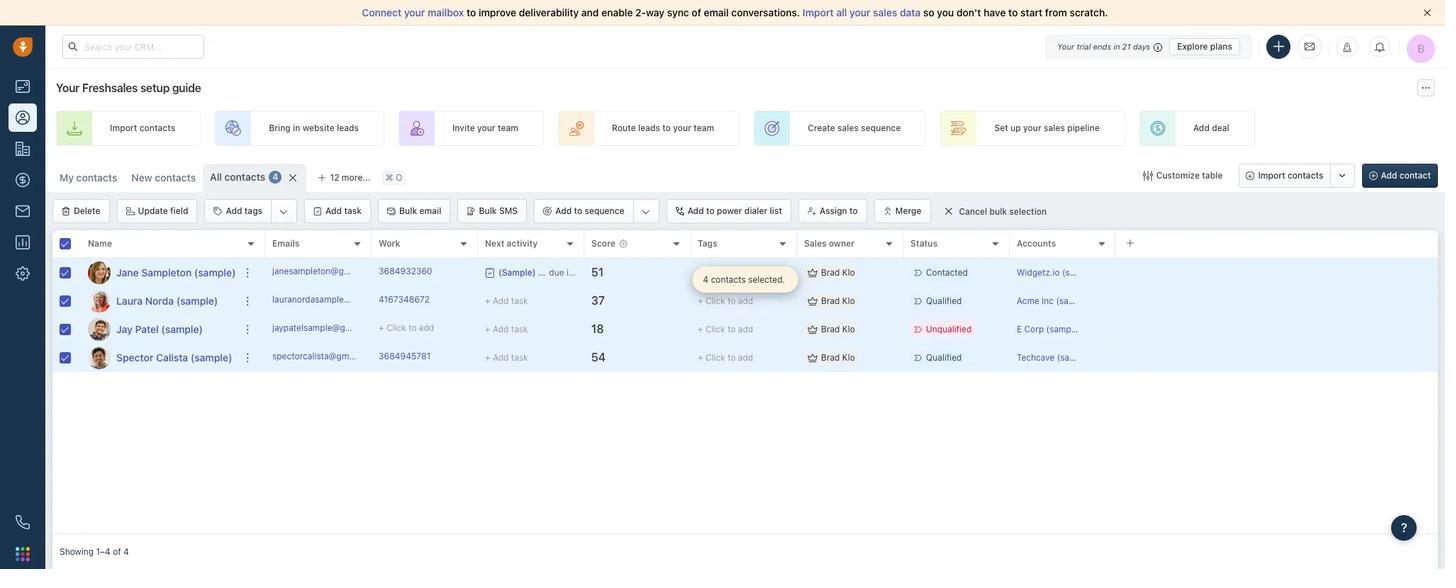 Task type: vqa. For each thing, say whether or not it's contained in the screenshot.
'E'
yes



Task type: describe. For each thing, give the bounding box(es) containing it.
2 vertical spatial 4
[[123, 547, 129, 558]]

sequence for add to sequence
[[585, 206, 625, 216]]

phone image
[[16, 516, 30, 530]]

brad for 51
[[822, 267, 840, 278]]

import contacts link
[[56, 111, 201, 146]]

12
[[330, 172, 340, 183]]

cell for 18
[[1117, 316, 1439, 343]]

freshworks switcher image
[[16, 548, 30, 562]]

enable
[[602, 6, 633, 18]]

container_wx8msf4aqz5i3rn1 image for 51
[[808, 268, 818, 278]]

janesampleton@gmail.com link
[[272, 265, 380, 280]]

accounts
[[1017, 239, 1057, 249]]

and
[[582, 6, 599, 18]]

list
[[770, 206, 783, 216]]

to inside group
[[574, 206, 583, 216]]

guide
[[172, 82, 201, 94]]

press space to deselect this row. row containing spector calista (sample)
[[53, 344, 265, 372]]

(sample) up the acme inc (sample)
[[1063, 267, 1098, 278]]

sales inside 'link'
[[1044, 123, 1066, 134]]

update field button
[[117, 199, 198, 223]]

explore plans
[[1178, 41, 1233, 51]]

dialer
[[745, 206, 768, 216]]

1 horizontal spatial of
[[692, 6, 702, 18]]

my contacts
[[60, 172, 117, 184]]

your inside "set up your sales pipeline" 'link'
[[1024, 123, 1042, 134]]

bring in website leads
[[269, 123, 359, 134]]

invite your team link
[[399, 111, 544, 146]]

have
[[984, 6, 1006, 18]]

press space to deselect this row. row containing jay patel (sample)
[[53, 316, 265, 344]]

create
[[808, 123, 836, 134]]

brad klo for 54
[[822, 353, 856, 363]]

+ add task for 37
[[485, 296, 528, 306]]

3684945781
[[379, 351, 431, 362]]

3684932360 link
[[379, 265, 433, 280]]

container_wx8msf4aqz5i3rn1 image for 37
[[808, 296, 818, 306]]

up
[[1011, 123, 1022, 134]]

add task button
[[304, 199, 371, 223]]

jaypatelsample@gmail.com + click to add
[[272, 323, 434, 333]]

corp
[[1025, 324, 1045, 335]]

route leads to your team
[[612, 123, 715, 134]]

update
[[138, 206, 168, 216]]

bulk sms
[[479, 206, 518, 216]]

angle down image
[[642, 205, 650, 219]]

bulk email button
[[378, 199, 451, 223]]

(sample) for acme inc (sample)
[[1057, 296, 1092, 306]]

spectorcalista@gmail.com 3684945781
[[272, 351, 431, 362]]

click for 51
[[706, 267, 726, 278]]

+ click to add for 54
[[698, 353, 754, 363]]

+ click to add for 37
[[698, 296, 754, 306]]

website
[[303, 123, 335, 134]]

your for your trial ends in 21 days
[[1058, 42, 1075, 51]]

work
[[379, 239, 401, 249]]

4 inside all contacts 4
[[273, 172, 278, 183]]

all contacts link
[[210, 170, 266, 184]]

brad klo for 51
[[822, 267, 856, 278]]

press space to deselect this row. row containing jane sampleton (sample)
[[53, 259, 265, 287]]

brad klo for 37
[[822, 296, 856, 306]]

route leads to your team link
[[558, 111, 740, 146]]

add for 37
[[739, 296, 754, 306]]

create sales sequence link
[[754, 111, 927, 146]]

conversations.
[[732, 6, 801, 18]]

unqualified
[[927, 324, 972, 335]]

techcave
[[1017, 353, 1055, 363]]

klo for 37
[[843, 296, 856, 306]]

j image
[[88, 261, 111, 284]]

click for 37
[[706, 296, 726, 306]]

set
[[995, 123, 1009, 134]]

(sample) down the e corp (sample)
[[1058, 353, 1093, 363]]

18
[[592, 323, 604, 336]]

grid containing 51
[[53, 229, 1439, 536]]

0 horizontal spatial sales
[[838, 123, 859, 134]]

all
[[837, 6, 847, 18]]

klo for 54
[[843, 353, 856, 363]]

in inside "link"
[[293, 123, 300, 134]]

jane sampleton (sample)
[[116, 266, 236, 278]]

cell for 51
[[1117, 259, 1439, 287]]

you
[[938, 6, 955, 18]]

sync
[[667, 6, 689, 18]]

your inside 'invite your team' link
[[477, 123, 496, 134]]

e corp (sample) link
[[1017, 324, 1082, 335]]

norda
[[145, 295, 174, 307]]

merge button
[[875, 199, 931, 223]]

jay patel (sample)
[[116, 323, 203, 335]]

add to sequence group
[[534, 199, 660, 223]]

sequence for create sales sequence
[[862, 123, 901, 134]]

container_wx8msf4aqz5i3rn1 image inside customize table button
[[1144, 171, 1153, 181]]

press space to deselect this row. row containing 18
[[265, 316, 1439, 344]]

delete button
[[53, 199, 110, 223]]

your left mailbox
[[404, 6, 425, 18]]

j image
[[88, 318, 111, 341]]

import contacts for import contacts link
[[110, 123, 175, 134]]

row group containing jane sampleton (sample)
[[53, 259, 265, 372]]

spectorcalista@gmail.com
[[272, 351, 378, 362]]

field
[[170, 206, 188, 216]]

add to sequence
[[556, 206, 625, 216]]

12 more... button
[[310, 168, 379, 188]]

create sales sequence
[[808, 123, 901, 134]]

add tags button
[[205, 200, 271, 223]]

invite your team
[[453, 123, 519, 134]]

table
[[1203, 170, 1223, 181]]

angle down image
[[280, 205, 288, 219]]

lauranordasample@gmail.com
[[272, 294, 393, 305]]

add for add to sequence
[[556, 206, 572, 216]]

calista
[[156, 352, 188, 364]]

bulk
[[990, 206, 1008, 217]]

next activity
[[485, 239, 538, 249]]

(sample) for spector calista (sample)
[[191, 352, 232, 364]]

import contacts button
[[1240, 164, 1331, 188]]

jay patel (sample) link
[[116, 322, 203, 337]]

press space to deselect this row. row containing 54
[[265, 344, 1439, 372]]

patel
[[135, 323, 159, 335]]

s image
[[88, 347, 111, 369]]

l image
[[88, 290, 111, 313]]

add tags group
[[205, 199, 297, 223]]

name
[[88, 239, 112, 249]]

bulk email
[[399, 206, 442, 216]]

add to power dialer list button
[[667, 199, 792, 223]]

customize table button
[[1134, 164, 1233, 188]]

brad klo for 18
[[822, 324, 856, 335]]

bulk for bulk sms
[[479, 206, 497, 216]]

next
[[485, 239, 505, 249]]

add for add contact
[[1382, 170, 1398, 181]]

press space to deselect this row. row containing 51
[[265, 259, 1439, 287]]

assign to
[[820, 206, 858, 216]]

(sample) for laura norda (sample)
[[177, 295, 218, 307]]

(sample) for e corp (sample)
[[1047, 324, 1082, 335]]

jane sampleton (sample) link
[[116, 266, 236, 280]]

1–4
[[96, 547, 111, 558]]

4 inside grid
[[704, 275, 709, 285]]

brad for 54
[[822, 353, 840, 363]]

spector calista (sample) link
[[116, 351, 232, 365]]

your for your freshsales setup guide
[[56, 82, 80, 94]]

cancel
[[960, 206, 988, 217]]

sales
[[805, 239, 827, 249]]

data
[[900, 6, 921, 18]]

1 horizontal spatial in
[[1114, 42, 1121, 51]]

add to power dialer list
[[688, 206, 783, 216]]



Task type: locate. For each thing, give the bounding box(es) containing it.
bulk down o
[[399, 206, 417, 216]]

2 + add task from the top
[[485, 324, 528, 335]]

0 vertical spatial container_wx8msf4aqz5i3rn1 image
[[808, 268, 818, 278]]

1 brad from the top
[[822, 267, 840, 278]]

3 brad from the top
[[822, 324, 840, 335]]

1 + add task from the top
[[485, 296, 528, 306]]

0 horizontal spatial leads
[[337, 123, 359, 134]]

connect your mailbox link
[[362, 6, 467, 18]]

4 down tags
[[704, 275, 709, 285]]

acme inc (sample)
[[1017, 296, 1092, 306]]

task for 18
[[511, 324, 528, 335]]

your trial ends in 21 days
[[1058, 42, 1151, 51]]

my
[[60, 172, 74, 184]]

4 brad from the top
[[822, 353, 840, 363]]

1 cell from the top
[[1117, 259, 1439, 287]]

1 vertical spatial sequence
[[585, 206, 625, 216]]

qualified for 54
[[927, 353, 962, 363]]

12 more...
[[330, 172, 371, 183]]

0 horizontal spatial your
[[56, 82, 80, 94]]

techcave (sample) link
[[1017, 353, 1093, 363]]

cell for 37
[[1117, 287, 1439, 315]]

add inside add tags button
[[226, 206, 242, 216]]

cancel bulk selection
[[960, 206, 1047, 217]]

email inside button
[[420, 206, 442, 216]]

container_wx8msf4aqz5i3rn1 image for 54
[[808, 353, 818, 363]]

press space to deselect this row. row containing 37
[[265, 287, 1439, 316]]

add inside add contact button
[[1382, 170, 1398, 181]]

+ add task for 18
[[485, 324, 528, 335]]

4 right "all contacts" link
[[273, 172, 278, 183]]

1 horizontal spatial your
[[1058, 42, 1075, 51]]

your right up
[[1024, 123, 1042, 134]]

0 horizontal spatial of
[[113, 547, 121, 558]]

1 horizontal spatial 4
[[273, 172, 278, 183]]

(sample) for jay patel (sample)
[[161, 323, 203, 335]]

1 bulk from the left
[[399, 206, 417, 216]]

sequence up score
[[585, 206, 625, 216]]

qualified down unqualified
[[927, 353, 962, 363]]

add
[[739, 267, 754, 278], [739, 296, 754, 306], [419, 323, 434, 333], [739, 324, 754, 335], [739, 353, 754, 363]]

leads inside "link"
[[337, 123, 359, 134]]

row group containing 51
[[265, 259, 1439, 372]]

contacted
[[927, 267, 968, 278]]

0 horizontal spatial bulk
[[399, 206, 417, 216]]

1 qualified from the top
[[927, 296, 962, 306]]

0 vertical spatial 4
[[273, 172, 278, 183]]

jaypatelsample@gmail.com
[[272, 323, 381, 333]]

import
[[803, 6, 834, 18], [110, 123, 137, 134], [1259, 170, 1286, 181]]

1 brad klo from the top
[[822, 267, 856, 278]]

1 horizontal spatial sales
[[874, 6, 898, 18]]

name column header
[[81, 231, 265, 259]]

widgetz.io (sample)
[[1017, 267, 1098, 278]]

add inside add to sequence button
[[556, 206, 572, 216]]

cell for 54
[[1117, 344, 1439, 372]]

2 horizontal spatial sales
[[1044, 123, 1066, 134]]

+
[[698, 267, 704, 278], [485, 296, 491, 306], [698, 296, 704, 306], [379, 323, 384, 333], [485, 324, 491, 335], [698, 324, 704, 335], [485, 352, 491, 363], [698, 353, 704, 363]]

sales left pipeline
[[1044, 123, 1066, 134]]

0 horizontal spatial import
[[110, 123, 137, 134]]

⌘
[[386, 173, 394, 183]]

4 contacts selected.
[[704, 275, 785, 285]]

import left all
[[803, 6, 834, 18]]

(sample) inside laura norda (sample) link
[[177, 295, 218, 307]]

3 + click to add from the top
[[698, 324, 754, 335]]

1 horizontal spatial import
[[803, 6, 834, 18]]

0 vertical spatial + add task
[[485, 296, 528, 306]]

3 container_wx8msf4aqz5i3rn1 image from the top
[[808, 353, 818, 363]]

1 vertical spatial + add task
[[485, 324, 528, 335]]

(sample) inside jay patel (sample) link
[[161, 323, 203, 335]]

klo for 51
[[843, 267, 856, 278]]

activity
[[507, 239, 538, 249]]

lauranordasample@gmail.com link
[[272, 294, 393, 309]]

bulk inside bulk email button
[[399, 206, 417, 216]]

setup
[[140, 82, 170, 94]]

1 horizontal spatial bulk
[[479, 206, 497, 216]]

customize
[[1157, 170, 1201, 181]]

(sample) right calista
[[191, 352, 232, 364]]

owner
[[829, 239, 855, 249]]

(sample) up the spector calista (sample)
[[161, 323, 203, 335]]

import right table
[[1259, 170, 1286, 181]]

import contacts for import contacts button
[[1259, 170, 1324, 181]]

2 brad klo from the top
[[822, 296, 856, 306]]

brad for 18
[[822, 324, 840, 335]]

3 klo from the top
[[843, 324, 856, 335]]

add inside add deal link
[[1194, 123, 1210, 134]]

0 vertical spatial import contacts
[[110, 123, 175, 134]]

email image
[[1306, 41, 1315, 53]]

2 vertical spatial import
[[1259, 170, 1286, 181]]

bulk inside bulk sms button
[[479, 206, 497, 216]]

acme inc (sample) link
[[1017, 296, 1092, 306]]

klo for 18
[[843, 324, 856, 335]]

(sample) for jane sampleton (sample)
[[194, 266, 236, 278]]

2 row group from the left
[[265, 259, 1439, 372]]

3684932360
[[379, 266, 433, 277]]

invite
[[453, 123, 475, 134]]

0 horizontal spatial team
[[498, 123, 519, 134]]

update field
[[138, 206, 188, 216]]

add inside add to power dialer list button
[[688, 206, 704, 216]]

+ click to add
[[698, 267, 754, 278], [698, 296, 754, 306], [698, 324, 754, 335], [698, 353, 754, 363]]

brad for 37
[[822, 296, 840, 306]]

import inside button
[[1259, 170, 1286, 181]]

0 horizontal spatial sequence
[[585, 206, 625, 216]]

0 horizontal spatial import contacts
[[110, 123, 175, 134]]

1 vertical spatial your
[[56, 82, 80, 94]]

click for 18
[[706, 324, 726, 335]]

your freshsales setup guide
[[56, 82, 201, 94]]

(sample) inside jane sampleton (sample) link
[[194, 266, 236, 278]]

0 vertical spatial import
[[803, 6, 834, 18]]

qualified down contacted
[[927, 296, 962, 306]]

more...
[[342, 172, 371, 183]]

grid
[[53, 229, 1439, 536]]

add for add tags
[[226, 206, 242, 216]]

click for 54
[[706, 353, 726, 363]]

brad
[[822, 267, 840, 278], [822, 296, 840, 306], [822, 324, 840, 335], [822, 353, 840, 363]]

press space to deselect this row. row containing laura norda (sample)
[[53, 287, 265, 316]]

1 row group from the left
[[53, 259, 265, 372]]

import contacts group
[[1240, 164, 1356, 188]]

(sample) right sampleton
[[194, 266, 236, 278]]

1 vertical spatial import
[[110, 123, 137, 134]]

1 vertical spatial import contacts
[[1259, 170, 1324, 181]]

e
[[1017, 324, 1023, 335]]

days
[[1134, 42, 1151, 51]]

2 cell from the top
[[1117, 287, 1439, 315]]

pipeline
[[1068, 123, 1100, 134]]

0 vertical spatial in
[[1114, 42, 1121, 51]]

1 horizontal spatial sequence
[[862, 123, 901, 134]]

0 vertical spatial of
[[692, 6, 702, 18]]

sales owner
[[805, 239, 855, 249]]

acme
[[1017, 296, 1040, 306]]

name row
[[53, 231, 265, 259]]

container_wx8msf4aqz5i3rn1 image
[[1144, 171, 1153, 181], [944, 206, 954, 216], [485, 268, 495, 278], [808, 325, 818, 335]]

2 klo from the top
[[843, 296, 856, 306]]

sequence inside button
[[585, 206, 625, 216]]

Search your CRM... text field
[[62, 35, 204, 59]]

of right the sync
[[692, 6, 702, 18]]

3684945781 link
[[379, 350, 431, 365]]

bulk sms button
[[458, 199, 527, 223]]

1 team from the left
[[498, 123, 519, 134]]

your right all
[[850, 6, 871, 18]]

your inside route leads to your team link
[[673, 123, 692, 134]]

(sample) inside spector calista (sample) link
[[191, 352, 232, 364]]

janesampleton@gmail.com
[[272, 266, 380, 277]]

power
[[717, 206, 743, 216]]

team
[[498, 123, 519, 134], [694, 123, 715, 134]]

0 horizontal spatial in
[[293, 123, 300, 134]]

0 vertical spatial qualified
[[927, 296, 962, 306]]

2 vertical spatial container_wx8msf4aqz5i3rn1 image
[[808, 353, 818, 363]]

(sample) down jane sampleton (sample) link
[[177, 295, 218, 307]]

+ click to add for 18
[[698, 324, 754, 335]]

qualified for 37
[[927, 296, 962, 306]]

1 vertical spatial of
[[113, 547, 121, 558]]

phone element
[[9, 509, 37, 537]]

tags
[[698, 239, 718, 249]]

2 + click to add from the top
[[698, 296, 754, 306]]

laura norda (sample)
[[116, 295, 218, 307]]

add for 18
[[739, 324, 754, 335]]

trial
[[1077, 42, 1092, 51]]

task for 37
[[511, 296, 528, 306]]

mailbox
[[428, 6, 464, 18]]

4 cell from the top
[[1117, 344, 1439, 372]]

add for add task
[[326, 206, 342, 216]]

4 right 1–4
[[123, 547, 129, 558]]

bulk left sms
[[479, 206, 497, 216]]

klo
[[843, 267, 856, 278], [843, 296, 856, 306], [843, 324, 856, 335], [843, 353, 856, 363]]

jaypatelsample@gmail.com link
[[272, 322, 381, 337]]

1 horizontal spatial email
[[704, 6, 729, 18]]

your left trial
[[1058, 42, 1075, 51]]

import for import contacts link
[[110, 123, 137, 134]]

add
[[1194, 123, 1210, 134], [1382, 170, 1398, 181], [226, 206, 242, 216], [326, 206, 342, 216], [556, 206, 572, 216], [688, 206, 704, 216], [493, 296, 509, 306], [493, 324, 509, 335], [493, 352, 509, 363]]

container_wx8msf4aqz5i3rn1 image
[[808, 268, 818, 278], [808, 296, 818, 306], [808, 353, 818, 363]]

add for add deal
[[1194, 123, 1210, 134]]

0 horizontal spatial email
[[420, 206, 442, 216]]

3 + add task from the top
[[485, 352, 528, 363]]

widgetz.io (sample) link
[[1017, 267, 1098, 278]]

bulk for bulk email
[[399, 206, 417, 216]]

sequence right create
[[862, 123, 901, 134]]

1 vertical spatial container_wx8msf4aqz5i3rn1 image
[[808, 296, 818, 306]]

press space to deselect this row. row
[[53, 259, 265, 287], [265, 259, 1439, 287], [53, 287, 265, 316], [265, 287, 1439, 316], [53, 316, 265, 344], [265, 316, 1439, 344], [53, 344, 265, 372], [265, 344, 1439, 372]]

1 container_wx8msf4aqz5i3rn1 image from the top
[[808, 268, 818, 278]]

your right invite
[[477, 123, 496, 134]]

cell
[[1117, 259, 1439, 287], [1117, 287, 1439, 315], [1117, 316, 1439, 343], [1117, 344, 1439, 372]]

add inside add task button
[[326, 206, 342, 216]]

2 vertical spatial + add task
[[485, 352, 528, 363]]

showing
[[60, 547, 94, 558]]

1 + click to add from the top
[[698, 267, 754, 278]]

bring
[[269, 123, 291, 134]]

add for 54
[[739, 353, 754, 363]]

1 horizontal spatial leads
[[639, 123, 661, 134]]

bulk
[[399, 206, 417, 216], [479, 206, 497, 216]]

import for import contacts button
[[1259, 170, 1286, 181]]

+ click to add for 51
[[698, 267, 754, 278]]

2 brad from the top
[[822, 296, 840, 306]]

close image
[[1425, 9, 1432, 16]]

2 horizontal spatial 4
[[704, 275, 709, 285]]

spectorcalista@gmail.com link
[[272, 350, 378, 365]]

leads right route
[[639, 123, 661, 134]]

1 vertical spatial in
[[293, 123, 300, 134]]

bring in website leads link
[[215, 111, 385, 146]]

0 vertical spatial sequence
[[862, 123, 901, 134]]

sales right create
[[838, 123, 859, 134]]

jane
[[116, 266, 139, 278]]

0 horizontal spatial 4
[[123, 547, 129, 558]]

don't
[[957, 6, 982, 18]]

1 klo from the top
[[843, 267, 856, 278]]

(sample) right inc
[[1057, 296, 1092, 306]]

new contacts
[[132, 172, 196, 184]]

laura
[[116, 295, 143, 307]]

deliverability
[[519, 6, 579, 18]]

import contacts
[[110, 123, 175, 134], [1259, 170, 1324, 181]]

add tags
[[226, 206, 263, 216]]

import all your sales data link
[[803, 6, 924, 18]]

2 team from the left
[[694, 123, 715, 134]]

1 horizontal spatial team
[[694, 123, 715, 134]]

2 horizontal spatial import
[[1259, 170, 1286, 181]]

4 brad klo from the top
[[822, 353, 856, 363]]

your right route
[[673, 123, 692, 134]]

1 horizontal spatial import contacts
[[1259, 170, 1324, 181]]

scratch.
[[1070, 6, 1109, 18]]

leads right the website
[[337, 123, 359, 134]]

set up your sales pipeline link
[[941, 111, 1126, 146]]

add to sequence button
[[535, 200, 633, 223]]

contacts inside button
[[1288, 170, 1324, 181]]

1 vertical spatial qualified
[[927, 353, 962, 363]]

import down your freshsales setup guide
[[110, 123, 137, 134]]

delete
[[74, 206, 100, 216]]

2 bulk from the left
[[479, 206, 497, 216]]

in right bring
[[293, 123, 300, 134]]

in left 21
[[1114, 42, 1121, 51]]

explore plans link
[[1170, 38, 1241, 55]]

of right 1–4
[[113, 547, 121, 558]]

(sample) right corp
[[1047, 324, 1082, 335]]

email
[[704, 6, 729, 18], [420, 206, 442, 216]]

2 leads from the left
[[639, 123, 661, 134]]

task for 54
[[511, 352, 528, 363]]

2 qualified from the top
[[927, 353, 962, 363]]

your left the freshsales on the top of the page
[[56, 82, 80, 94]]

1 leads from the left
[[337, 123, 359, 134]]

3 brad klo from the top
[[822, 324, 856, 335]]

1 vertical spatial email
[[420, 206, 442, 216]]

jay
[[116, 323, 133, 335]]

add deal
[[1194, 123, 1230, 134]]

add for add to power dialer list
[[688, 206, 704, 216]]

3 cell from the top
[[1117, 316, 1439, 343]]

0 vertical spatial your
[[1058, 42, 1075, 51]]

assign to button
[[799, 199, 868, 223]]

4 + click to add from the top
[[698, 353, 754, 363]]

4 klo from the top
[[843, 353, 856, 363]]

add for 51
[[739, 267, 754, 278]]

task inside add task button
[[344, 206, 362, 216]]

sales left data
[[874, 6, 898, 18]]

1 vertical spatial 4
[[704, 275, 709, 285]]

connect
[[362, 6, 402, 18]]

0 vertical spatial email
[[704, 6, 729, 18]]

freshsales
[[82, 82, 138, 94]]

2 container_wx8msf4aqz5i3rn1 image from the top
[[808, 296, 818, 306]]

route
[[612, 123, 636, 134]]

+ add task for 54
[[485, 352, 528, 363]]

row group
[[53, 259, 265, 372], [265, 259, 1439, 372]]

2-
[[636, 6, 646, 18]]

set up your sales pipeline
[[995, 123, 1100, 134]]

import contacts inside button
[[1259, 170, 1324, 181]]



